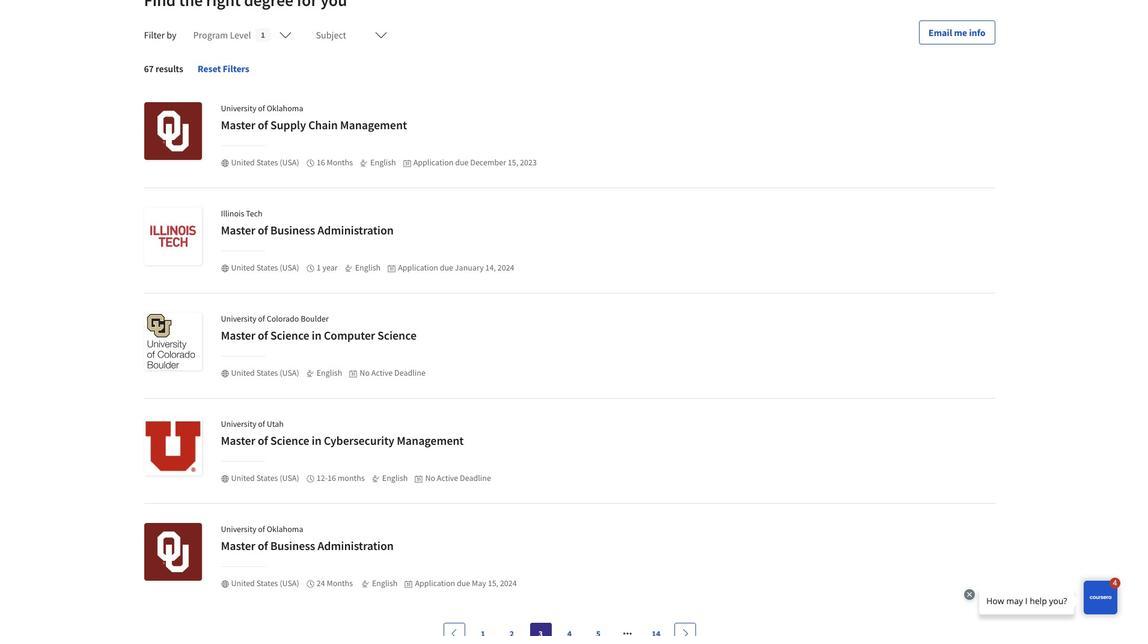 Task type: vqa. For each thing, say whether or not it's contained in the screenshot.
Deadline to the bottom
yes



Task type: locate. For each thing, give the bounding box(es) containing it.
university of oklahoma master of supply chain management
[[221, 103, 407, 132]]

by
[[167, 29, 177, 41]]

0 vertical spatial 15,
[[508, 157, 519, 168]]

2024 right 14,
[[498, 262, 515, 273]]

2 in from the top
[[312, 433, 322, 448]]

5 states from the top
[[257, 578, 278, 589]]

0 vertical spatial due
[[455, 157, 469, 168]]

months
[[327, 157, 353, 168], [327, 578, 353, 589]]

application left may
[[415, 578, 455, 589]]

3 university from the top
[[221, 419, 256, 429]]

5 united states (usa) from the top
[[231, 578, 299, 589]]

months right 24
[[327, 578, 353, 589]]

0 vertical spatial 16
[[317, 157, 325, 168]]

master for master of science in cybersecurity management
[[221, 433, 256, 448]]

master inside university of colorado boulder master of science in computer science
[[221, 328, 256, 343]]

management
[[340, 117, 407, 132], [397, 433, 464, 448]]

0 horizontal spatial 1
[[261, 29, 265, 40]]

2 master from the top
[[221, 223, 256, 238]]

1 business from the top
[[270, 223, 315, 238]]

states for of
[[257, 367, 278, 378]]

0 vertical spatial 1
[[261, 29, 265, 40]]

1 horizontal spatial 15,
[[508, 157, 519, 168]]

science down utah
[[270, 433, 309, 448]]

science
[[270, 328, 309, 343], [378, 328, 417, 343], [270, 433, 309, 448]]

1 vertical spatial 15,
[[488, 578, 499, 589]]

2 months from the top
[[327, 578, 353, 589]]

months down chain
[[327, 157, 353, 168]]

0 horizontal spatial 15,
[[488, 578, 499, 589]]

0 vertical spatial active
[[372, 367, 393, 378]]

1 vertical spatial university of oklahoma image
[[144, 523, 202, 581]]

tech
[[246, 208, 263, 219]]

0 vertical spatial management
[[340, 117, 407, 132]]

no
[[360, 367, 370, 378], [425, 473, 435, 484]]

master for master of supply chain management
[[221, 117, 256, 132]]

states
[[257, 157, 278, 168], [257, 262, 278, 273], [257, 367, 278, 378], [257, 473, 278, 484], [257, 578, 278, 589]]

(usa) up utah
[[280, 367, 299, 378]]

1 horizontal spatial no
[[425, 473, 435, 484]]

due for administration
[[440, 262, 454, 273]]

administration up the 24 months on the bottom left of page
[[318, 538, 394, 553]]

0 vertical spatial in
[[312, 328, 322, 343]]

application due december 15, 2023
[[414, 157, 537, 168]]

states down utah
[[257, 473, 278, 484]]

english right the year
[[355, 262, 381, 273]]

16 down chain
[[317, 157, 325, 168]]

0 vertical spatial no
[[360, 367, 370, 378]]

computer
[[324, 328, 375, 343]]

1 vertical spatial application
[[398, 262, 438, 273]]

english for business
[[372, 578, 398, 589]]

2 united from the top
[[231, 262, 255, 273]]

(usa) for business
[[280, 578, 299, 589]]

(usa) left 24
[[280, 578, 299, 589]]

filter
[[144, 29, 165, 41]]

of
[[258, 103, 265, 114], [258, 117, 268, 132], [258, 223, 268, 238], [258, 313, 265, 324], [258, 328, 268, 343], [258, 419, 265, 429], [258, 433, 268, 448], [258, 524, 265, 535], [258, 538, 268, 553]]

oklahoma inside university of oklahoma master of supply chain management
[[267, 103, 303, 114]]

2 vertical spatial due
[[457, 578, 470, 589]]

illinois tech master of business administration
[[221, 208, 394, 238]]

english right months
[[382, 473, 408, 484]]

5 united from the top
[[231, 578, 255, 589]]

1 vertical spatial no
[[425, 473, 435, 484]]

0 vertical spatial 2024
[[498, 262, 515, 273]]

4 (usa) from the top
[[280, 473, 299, 484]]

university of oklahoma image
[[144, 102, 202, 160], [144, 523, 202, 581]]

1 left the year
[[317, 262, 321, 273]]

in inside university of colorado boulder master of science in computer science
[[312, 328, 322, 343]]

(usa) left 1 year
[[280, 262, 299, 273]]

1 months from the top
[[327, 157, 353, 168]]

states for administration
[[257, 262, 278, 273]]

1 vertical spatial 1
[[317, 262, 321, 273]]

united states (usa) left 24
[[231, 578, 299, 589]]

1 oklahoma from the top
[[267, 103, 303, 114]]

1 vertical spatial 2024
[[500, 578, 517, 589]]

1 vertical spatial oklahoma
[[267, 524, 303, 535]]

master for master of business administration
[[221, 538, 256, 553]]

program
[[193, 29, 228, 41]]

months for administration
[[327, 578, 353, 589]]

15, left 2023
[[508, 157, 519, 168]]

university
[[221, 103, 256, 114], [221, 313, 256, 324], [221, 419, 256, 429], [221, 524, 256, 535]]

oklahoma for supply
[[267, 103, 303, 114]]

active
[[372, 367, 393, 378], [437, 473, 458, 484]]

university inside university of utah master of science in cybersecurity management
[[221, 419, 256, 429]]

2023
[[520, 157, 537, 168]]

states for supply
[[257, 157, 278, 168]]

2024 for business
[[500, 578, 517, 589]]

states for science
[[257, 473, 278, 484]]

illinois tech image
[[144, 207, 202, 265]]

states for business
[[257, 578, 278, 589]]

administration
[[318, 223, 394, 238], [318, 538, 394, 553]]

university for master of business administration
[[221, 524, 256, 535]]

1 for 1
[[261, 29, 265, 40]]

0 vertical spatial oklahoma
[[267, 103, 303, 114]]

1 vertical spatial due
[[440, 262, 454, 273]]

1 university from the top
[[221, 103, 256, 114]]

in
[[312, 328, 322, 343], [312, 433, 322, 448]]

0 vertical spatial administration
[[318, 223, 394, 238]]

1 university of oklahoma image from the top
[[144, 102, 202, 160]]

administration inside illinois tech master of business administration
[[318, 223, 394, 238]]

15,
[[508, 157, 519, 168], [488, 578, 499, 589]]

0 horizontal spatial deadline
[[395, 367, 426, 378]]

(usa)
[[280, 157, 299, 168], [280, 262, 299, 273], [280, 367, 299, 378], [280, 473, 299, 484], [280, 578, 299, 589]]

0 vertical spatial months
[[327, 157, 353, 168]]

0 vertical spatial deadline
[[395, 367, 426, 378]]

email
[[929, 26, 953, 38]]

no active deadline
[[360, 367, 426, 378], [425, 473, 491, 484]]

(usa) for of
[[280, 367, 299, 378]]

university inside university of colorado boulder master of science in computer science
[[221, 313, 256, 324]]

oklahoma inside university of oklahoma master of business administration
[[267, 524, 303, 535]]

science down colorado at the left of the page
[[270, 328, 309, 343]]

due left december
[[455, 157, 469, 168]]

4 university from the top
[[221, 524, 256, 535]]

master inside university of oklahoma master of business administration
[[221, 538, 256, 553]]

1 administration from the top
[[318, 223, 394, 238]]

university of oklahoma image for master of business administration
[[144, 523, 202, 581]]

reset filters button
[[188, 54, 259, 83]]

united states (usa)
[[231, 157, 299, 168], [231, 262, 299, 273], [231, 367, 299, 378], [231, 473, 299, 484], [231, 578, 299, 589]]

1 horizontal spatial active
[[437, 473, 458, 484]]

5 master from the top
[[221, 538, 256, 553]]

4 master from the top
[[221, 433, 256, 448]]

0 vertical spatial application
[[414, 157, 454, 168]]

4 united from the top
[[231, 473, 255, 484]]

2 administration from the top
[[318, 538, 394, 553]]

1 vertical spatial in
[[312, 433, 322, 448]]

3 states from the top
[[257, 367, 278, 378]]

united states (usa) down utah
[[231, 473, 299, 484]]

science inside university of utah master of science in cybersecurity management
[[270, 433, 309, 448]]

info
[[970, 26, 986, 38]]

due left may
[[457, 578, 470, 589]]

2 university from the top
[[221, 313, 256, 324]]

reset filters
[[198, 63, 249, 75]]

2 university of oklahoma image from the top
[[144, 523, 202, 581]]

university for master of science in cybersecurity management
[[221, 419, 256, 429]]

1 vertical spatial active
[[437, 473, 458, 484]]

(usa) down supply
[[280, 157, 299, 168]]

24 months
[[317, 578, 355, 589]]

email me info
[[929, 26, 986, 38]]

1 horizontal spatial 1
[[317, 262, 321, 273]]

university of colorado boulder master of science in computer science
[[221, 313, 417, 343]]

states up colorado at the left of the page
[[257, 262, 278, 273]]

colorado
[[267, 313, 299, 324]]

english down computer
[[317, 367, 342, 378]]

in up 12-
[[312, 433, 322, 448]]

1 vertical spatial months
[[327, 578, 353, 589]]

16 left months
[[328, 473, 336, 484]]

(usa) for administration
[[280, 262, 299, 273]]

3 united states (usa) from the top
[[231, 367, 299, 378]]

application left january
[[398, 262, 438, 273]]

0 vertical spatial business
[[270, 223, 315, 238]]

business
[[270, 223, 315, 238], [270, 538, 315, 553]]

united states (usa) down supply
[[231, 157, 299, 168]]

in down boulder
[[312, 328, 322, 343]]

application
[[414, 157, 454, 168], [398, 262, 438, 273], [415, 578, 455, 589]]

deadline
[[395, 367, 426, 378], [460, 473, 491, 484]]

states down supply
[[257, 157, 278, 168]]

subject button
[[309, 20, 395, 49]]

master inside university of utah master of science in cybersecurity management
[[221, 433, 256, 448]]

due left january
[[440, 262, 454, 273]]

master
[[221, 117, 256, 132], [221, 223, 256, 238], [221, 328, 256, 343], [221, 433, 256, 448], [221, 538, 256, 553]]

united states (usa) for supply
[[231, 157, 299, 168]]

(usa) left 12-
[[280, 473, 299, 484]]

united
[[231, 157, 255, 168], [231, 262, 255, 273], [231, 367, 255, 378], [231, 473, 255, 484], [231, 578, 255, 589]]

university inside university of oklahoma master of business administration
[[221, 524, 256, 535]]

results
[[156, 63, 183, 75]]

2 united states (usa) from the top
[[231, 262, 299, 273]]

states up utah
[[257, 367, 278, 378]]

0 vertical spatial university of oklahoma image
[[144, 102, 202, 160]]

of inside illinois tech master of business administration
[[258, 223, 268, 238]]

1 united from the top
[[231, 157, 255, 168]]

4 united states (usa) from the top
[[231, 473, 299, 484]]

business inside university of oklahoma master of business administration
[[270, 538, 315, 553]]

university inside university of oklahoma master of supply chain management
[[221, 103, 256, 114]]

2 vertical spatial application
[[415, 578, 455, 589]]

english
[[371, 157, 396, 168], [355, 262, 381, 273], [317, 367, 342, 378], [382, 473, 408, 484], [372, 578, 398, 589]]

university of utah master of science in cybersecurity management
[[221, 419, 464, 448]]

go to previous page image
[[450, 629, 459, 636]]

filter by
[[144, 29, 177, 41]]

management inside university of utah master of science in cybersecurity management
[[397, 433, 464, 448]]

application due january 14, 2024
[[398, 262, 515, 273]]

1 horizontal spatial 16
[[328, 473, 336, 484]]

1 vertical spatial business
[[270, 538, 315, 553]]

1 united states (usa) from the top
[[231, 157, 299, 168]]

3 master from the top
[[221, 328, 256, 343]]

master inside university of oklahoma master of supply chain management
[[221, 117, 256, 132]]

1 master from the top
[[221, 117, 256, 132]]

1 vertical spatial deadline
[[460, 473, 491, 484]]

due
[[455, 157, 469, 168], [440, 262, 454, 273], [457, 578, 470, 589]]

1 (usa) from the top
[[280, 157, 299, 168]]

2 oklahoma from the top
[[267, 524, 303, 535]]

illinois
[[221, 208, 244, 219]]

application left december
[[414, 157, 454, 168]]

2 business from the top
[[270, 538, 315, 553]]

2 (usa) from the top
[[280, 262, 299, 273]]

0 horizontal spatial active
[[372, 367, 393, 378]]

united states (usa) for business
[[231, 578, 299, 589]]

16
[[317, 157, 325, 168], [328, 473, 336, 484]]

united states (usa) up utah
[[231, 367, 299, 378]]

15, right may
[[488, 578, 499, 589]]

2024
[[498, 262, 515, 273], [500, 578, 517, 589]]

utah
[[267, 419, 284, 429]]

english right the 24 months on the bottom left of page
[[372, 578, 398, 589]]

united states (usa) for of
[[231, 367, 299, 378]]

24
[[317, 578, 325, 589]]

3 united from the top
[[231, 367, 255, 378]]

1 in from the top
[[312, 328, 322, 343]]

master inside illinois tech master of business administration
[[221, 223, 256, 238]]

2024 right may
[[500, 578, 517, 589]]

1 year
[[317, 262, 338, 273]]

year
[[323, 262, 338, 273]]

oklahoma for business
[[267, 524, 303, 535]]

english right the 16 months
[[371, 157, 396, 168]]

1 vertical spatial management
[[397, 433, 464, 448]]

1 right level
[[261, 29, 265, 40]]

boulder
[[301, 313, 329, 324]]

english for supply
[[371, 157, 396, 168]]

3 (usa) from the top
[[280, 367, 299, 378]]

2 states from the top
[[257, 262, 278, 273]]

application for supply
[[414, 157, 454, 168]]

oklahoma
[[267, 103, 303, 114], [267, 524, 303, 535]]

1 vertical spatial administration
[[318, 538, 394, 553]]

months for chain
[[327, 157, 353, 168]]

states left 24
[[257, 578, 278, 589]]

administration up the year
[[318, 223, 394, 238]]

5 (usa) from the top
[[280, 578, 299, 589]]

united states (usa) up colorado at the left of the page
[[231, 262, 299, 273]]

1
[[261, 29, 265, 40], [317, 262, 321, 273]]

1 states from the top
[[257, 157, 278, 168]]

4 states from the top
[[257, 473, 278, 484]]



Task type: describe. For each thing, give the bounding box(es) containing it.
due for supply
[[455, 157, 469, 168]]

in inside university of utah master of science in cybersecurity management
[[312, 433, 322, 448]]

cybersecurity
[[324, 433, 395, 448]]

go to next page image
[[680, 629, 690, 636]]

application for administration
[[398, 262, 438, 273]]

united for business
[[231, 578, 255, 589]]

december
[[470, 157, 506, 168]]

16 months
[[317, 157, 353, 168]]

application due may 15, 2024
[[415, 578, 517, 589]]

12-
[[317, 473, 328, 484]]

chain
[[308, 117, 338, 132]]

2024 for administration
[[498, 262, 515, 273]]

14,
[[486, 262, 496, 273]]

university of oklahoma image for master of supply chain management
[[144, 102, 202, 160]]

united for of
[[231, 367, 255, 378]]

university for master of science in computer science
[[221, 313, 256, 324]]

united states (usa) for science
[[231, 473, 299, 484]]

filters
[[223, 63, 249, 75]]

university for master of supply chain management
[[221, 103, 256, 114]]

67
[[144, 63, 154, 75]]

me
[[955, 26, 968, 38]]

due for business
[[457, 578, 470, 589]]

0 horizontal spatial no
[[360, 367, 370, 378]]

program level
[[193, 29, 251, 41]]

university of colorado boulder image
[[144, 313, 202, 370]]

1 vertical spatial 16
[[328, 473, 336, 484]]

15, for master of supply chain management
[[508, 157, 519, 168]]

management inside university of oklahoma master of supply chain management
[[340, 117, 407, 132]]

january
[[455, 262, 484, 273]]

business inside illinois tech master of business administration
[[270, 223, 315, 238]]

united for administration
[[231, 262, 255, 273]]

application for business
[[415, 578, 455, 589]]

science right computer
[[378, 328, 417, 343]]

1 vertical spatial no active deadline
[[425, 473, 491, 484]]

english for administration
[[355, 262, 381, 273]]

english for science
[[382, 473, 408, 484]]

0 vertical spatial no active deadline
[[360, 367, 426, 378]]

university of oklahoma master of business administration
[[221, 524, 394, 553]]

(usa) for science
[[280, 473, 299, 484]]

university of utah image
[[144, 418, 202, 476]]

1 for 1 year
[[317, 262, 321, 273]]

(usa) for supply
[[280, 157, 299, 168]]

67 results
[[144, 63, 183, 75]]

email me info button
[[919, 20, 996, 45]]

hidden pages image
[[623, 629, 632, 636]]

reset
[[198, 63, 221, 75]]

supply
[[270, 117, 306, 132]]

united for supply
[[231, 157, 255, 168]]

months
[[338, 473, 365, 484]]

12-16 months
[[317, 473, 365, 484]]

level
[[230, 29, 251, 41]]

0 horizontal spatial 16
[[317, 157, 325, 168]]

1 horizontal spatial deadline
[[460, 473, 491, 484]]

subject
[[316, 29, 346, 41]]

administration inside university of oklahoma master of business administration
[[318, 538, 394, 553]]

united states (usa) for administration
[[231, 262, 299, 273]]

united for science
[[231, 473, 255, 484]]

may
[[472, 578, 486, 589]]

15, for master of business administration
[[488, 578, 499, 589]]



